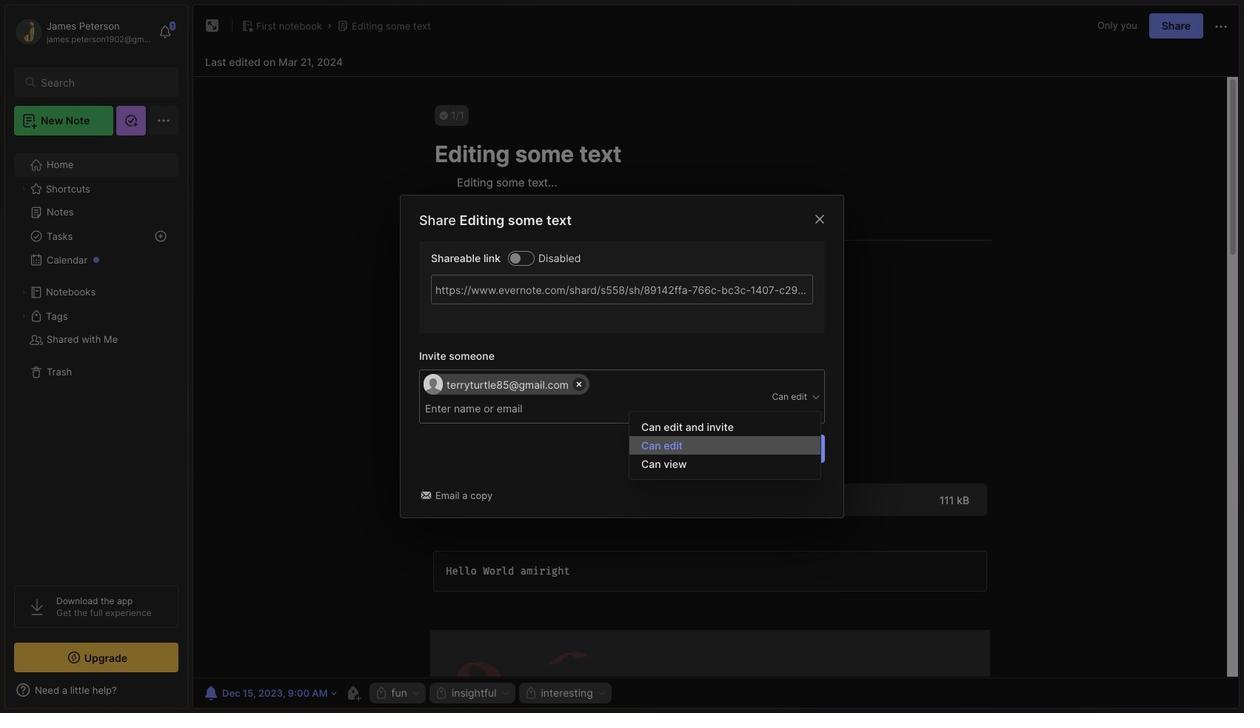 Task type: vqa. For each thing, say whether or not it's contained in the screenshot.
the Expand Tags image
yes



Task type: describe. For each thing, give the bounding box(es) containing it.
Add tag field
[[424, 401, 602, 417]]

expand notebooks image
[[19, 288, 28, 297]]

none search field inside main element
[[41, 73, 165, 91]]

Note Editor text field
[[193, 76, 1240, 678]]

add tag image
[[344, 685, 362, 703]]

note window element
[[193, 4, 1240, 709]]

Shared URL text field
[[431, 275, 814, 304]]

Search text field
[[41, 76, 165, 90]]

main element
[[0, 0, 193, 714]]



Task type: locate. For each thing, give the bounding box(es) containing it.
shared link switcher image
[[511, 253, 521, 263]]

Select permission field
[[701, 390, 822, 404]]

tree
[[5, 145, 187, 573]]

close image
[[811, 210, 829, 228]]

expand tags image
[[19, 312, 28, 321]]

None search field
[[41, 73, 165, 91]]

expand note image
[[204, 17, 222, 35]]

dropdown list menu
[[630, 418, 821, 473]]

tree inside main element
[[5, 145, 187, 573]]

menu item
[[630, 436, 821, 455]]



